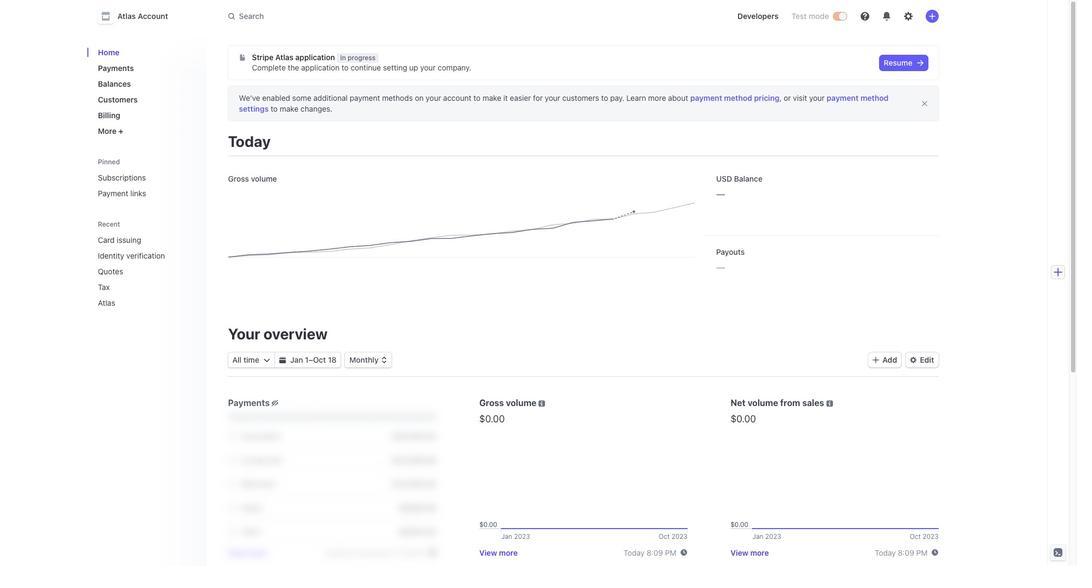 Task type: describe. For each thing, give the bounding box(es) containing it.
18
[[328, 355, 337, 365]]

mode
[[809, 11, 829, 21]]

enabled
[[262, 93, 290, 103]]

view for net volume from sales
[[731, 548, 749, 558]]

customers
[[98, 95, 138, 104]]

payment inside payment method settings
[[827, 93, 859, 103]]

1 vertical spatial payments
[[228, 398, 270, 408]]

we've
[[239, 93, 260, 103]]

2 payment from the left
[[691, 93, 723, 103]]

your right for
[[545, 93, 561, 103]]

add button
[[869, 353, 902, 368]]

or
[[784, 93, 791, 103]]

sales
[[803, 398, 825, 408]]

tax
[[98, 283, 110, 292]]

test mode
[[792, 11, 829, 21]]

hidden image
[[272, 400, 278, 407]]

payments grid
[[228, 425, 436, 544]]

settings
[[239, 104, 269, 113]]

svg image for all time
[[264, 357, 270, 364]]

quotes
[[98, 267, 123, 276]]

your overview
[[228, 325, 328, 343]]

developers
[[738, 11, 779, 21]]

atlas for atlas link
[[98, 298, 115, 308]]

pay.
[[611, 93, 625, 103]]

payments link
[[94, 59, 198, 77]]

0 horizontal spatial gross
[[228, 174, 249, 183]]

view more for gross volume
[[480, 548, 518, 558]]

edit button
[[906, 353, 939, 368]]

billing
[[98, 111, 120, 120]]

more +
[[98, 126, 123, 136]]

the
[[288, 63, 299, 72]]

up
[[409, 63, 418, 72]]

in
[[340, 54, 346, 62]]

volume for info icon
[[506, 398, 537, 408]]

pin to navigation image for card issuing
[[188, 236, 197, 244]]

pin to navigation image for atlas
[[188, 299, 197, 307]]

to left pay.
[[601, 93, 609, 103]]

pin to navigation image for tax
[[188, 283, 197, 292]]

identity verification link
[[94, 247, 183, 265]]

Search search field
[[222, 6, 528, 26]]

1 view more from the left
[[228, 548, 267, 558]]

easier
[[510, 93, 531, 103]]

identity verification
[[98, 251, 165, 260]]

$22,000.00
[[392, 456, 436, 465]]

payment links
[[98, 189, 146, 198]]

add
[[883, 355, 898, 365]]

additional
[[314, 93, 348, 103]]

svg image for resume
[[917, 60, 924, 66]]

your
[[228, 325, 260, 343]]

complete
[[252, 63, 286, 72]]

time
[[244, 355, 259, 365]]

payouts
[[717, 247, 745, 257]]

pin to navigation image for quotes
[[188, 267, 197, 276]]

subscriptions link
[[94, 169, 198, 187]]

settings image
[[904, 12, 913, 21]]

0 horizontal spatial today
[[228, 132, 271, 150]]

stripe atlas application in progress complete the application to continue setting up your company.
[[252, 53, 472, 72]]

+
[[119, 126, 123, 136]]

your inside stripe atlas application in progress complete the application to continue setting up your company.
[[420, 63, 436, 72]]

usd
[[717, 174, 732, 183]]

jan 1 – oct 18
[[290, 355, 337, 365]]

1 vertical spatial gross
[[480, 398, 504, 408]]

today 8:09 pm for net volume from sales
[[875, 548, 928, 558]]

atlas account
[[117, 11, 168, 21]]

1 vertical spatial application
[[301, 63, 340, 72]]

card
[[98, 235, 115, 245]]

net volume from sales
[[731, 398, 825, 408]]

tax link
[[94, 278, 183, 296]]

pm for gross volume
[[665, 548, 677, 558]]

payment method pricing link
[[691, 93, 780, 103]]

view more link for gross volume
[[480, 548, 518, 558]]

edit
[[920, 355, 935, 365]]

continue
[[351, 63, 381, 72]]

developers link
[[733, 8, 783, 25]]

volume for info image
[[748, 398, 779, 408]]

it
[[504, 93, 508, 103]]

changes.
[[301, 104, 333, 113]]

about
[[668, 93, 689, 103]]

1 $5000.00 from the top
[[399, 503, 436, 512]]

method inside payment method settings
[[861, 93, 889, 103]]

to right account
[[474, 93, 481, 103]]

1 horizontal spatial svg image
[[279, 357, 286, 364]]

1 method from the left
[[724, 93, 753, 103]]

payment method settings link
[[239, 93, 889, 113]]

Search text field
[[222, 6, 528, 26]]

balances
[[98, 79, 131, 88]]

— inside payouts —
[[717, 261, 726, 273]]

company.
[[438, 63, 472, 72]]

balances link
[[94, 75, 198, 93]]

8:09 for net volume from sales
[[898, 548, 915, 558]]

$15,000.00
[[392, 479, 436, 489]]

learn
[[627, 93, 646, 103]]

resume link
[[880, 55, 928, 71]]

verification
[[126, 251, 165, 260]]

clear history image
[[188, 221, 195, 227]]

methods
[[382, 93, 413, 103]]

balance
[[734, 174, 763, 183]]

today 8:09 pm for gross volume
[[624, 548, 677, 558]]

customers link
[[94, 91, 198, 109]]



Task type: vqa. For each thing, say whether or not it's contained in the screenshot.
Atlas within the button
yes



Task type: locate. For each thing, give the bounding box(es) containing it.
payment right visit
[[827, 93, 859, 103]]

help image
[[861, 12, 870, 21]]

2 8:09 from the left
[[898, 548, 915, 558]]

1 horizontal spatial view
[[480, 548, 497, 558]]

payment
[[350, 93, 380, 103], [691, 93, 723, 103], [827, 93, 859, 103]]

1 pin to navigation image from the top
[[188, 236, 197, 244]]

1 horizontal spatial view more link
[[480, 548, 518, 558]]

your right "on"
[[426, 93, 441, 103]]

0 vertical spatial —
[[717, 188, 726, 200]]

today
[[228, 132, 271, 150], [624, 548, 645, 558], [875, 548, 896, 558]]

1 8:09 from the left
[[647, 548, 663, 558]]

usd balance —
[[717, 174, 763, 200]]

make
[[483, 93, 502, 103], [280, 104, 299, 113]]

svg image right resume at the top right of the page
[[917, 60, 924, 66]]

1 view more link from the left
[[228, 548, 267, 558]]

more
[[98, 126, 117, 136]]

1 vertical spatial make
[[280, 104, 299, 113]]

method
[[724, 93, 753, 103], [861, 93, 889, 103]]

1 horizontal spatial method
[[861, 93, 889, 103]]

2 horizontal spatial view more
[[731, 548, 769, 558]]

view more link
[[228, 548, 267, 558], [480, 548, 518, 558], [731, 548, 769, 558]]

payments inside core navigation links element
[[98, 63, 134, 73]]

pin to navigation image for identity verification
[[188, 251, 197, 260]]

overview
[[264, 325, 328, 343]]

more
[[648, 93, 666, 103], [248, 548, 267, 558], [499, 548, 518, 558], [751, 548, 769, 558]]

home
[[98, 48, 119, 57]]

payouts —
[[717, 247, 745, 273]]

issuing
[[117, 235, 141, 245]]

0 horizontal spatial $0.00
[[480, 413, 505, 425]]

2 horizontal spatial today
[[875, 548, 896, 558]]

core navigation links element
[[94, 43, 198, 140]]

1
[[305, 355, 309, 365]]

$0.00 for net
[[731, 413, 756, 425]]

customers
[[563, 93, 599, 103]]

2 — from the top
[[717, 261, 726, 273]]

from
[[781, 398, 801, 408]]

1 horizontal spatial gross
[[480, 398, 504, 408]]

1 horizontal spatial pm
[[917, 548, 928, 558]]

pinned navigation links element
[[94, 153, 200, 202]]

resume
[[884, 58, 913, 67]]

all time button
[[228, 353, 275, 368]]

view more for net volume from sales
[[731, 548, 769, 558]]

1 vertical spatial —
[[717, 261, 726, 273]]

account
[[138, 11, 168, 21]]

pm for net volume from sales
[[917, 548, 928, 558]]

atlas inside button
[[117, 11, 136, 21]]

svg image inside all time popup button
[[264, 357, 270, 364]]

svg image
[[239, 54, 246, 61], [279, 357, 286, 364]]

3 pin to navigation image from the top
[[188, 267, 197, 276]]

–
[[309, 355, 313, 365]]

net
[[731, 398, 746, 408]]

payments up balances
[[98, 63, 134, 73]]

test
[[792, 11, 807, 21]]

2 today 8:09 pm from the left
[[875, 548, 928, 558]]

jan
[[290, 355, 303, 365]]

svg image inside 'resume' link
[[917, 60, 924, 66]]

— down payouts
[[717, 261, 726, 273]]

2 $5000.00 from the top
[[399, 527, 436, 536]]

account
[[443, 93, 472, 103]]

0 horizontal spatial 8:09
[[647, 548, 663, 558]]

payment down continue
[[350, 93, 380, 103]]

0 vertical spatial make
[[483, 93, 502, 103]]

0 vertical spatial application
[[296, 53, 335, 62]]

1 $0.00 from the left
[[480, 413, 505, 425]]

0 horizontal spatial make
[[280, 104, 299, 113]]

search
[[239, 11, 264, 21]]

make down some
[[280, 104, 299, 113]]

1 view from the left
[[228, 548, 246, 558]]

all time
[[233, 355, 259, 365]]

2 $0.00 from the left
[[731, 413, 756, 425]]

0 horizontal spatial payment
[[350, 93, 380, 103]]

1 — from the top
[[717, 188, 726, 200]]

payment links link
[[94, 184, 198, 202]]

2 method from the left
[[861, 93, 889, 103]]

5 pin to navigation image from the top
[[188, 299, 197, 307]]

2 view more link from the left
[[480, 548, 518, 558]]

today for net
[[875, 548, 896, 558]]

0 horizontal spatial pm
[[665, 548, 677, 558]]

view
[[228, 548, 246, 558], [480, 548, 497, 558], [731, 548, 749, 558]]

your
[[420, 63, 436, 72], [426, 93, 441, 103], [545, 93, 561, 103], [810, 93, 825, 103]]

0 horizontal spatial view
[[228, 548, 246, 558]]

2 view from the left
[[480, 548, 497, 558]]

atlas inside the recent element
[[98, 298, 115, 308]]

1 horizontal spatial atlas
[[117, 11, 136, 21]]

1 horizontal spatial svg image
[[917, 60, 924, 66]]

1 horizontal spatial 8:09
[[898, 548, 915, 558]]

payment right about
[[691, 93, 723, 103]]

to down enabled
[[271, 104, 278, 113]]

identity
[[98, 251, 124, 260]]

2 horizontal spatial volume
[[748, 398, 779, 408]]

2 view more from the left
[[480, 548, 518, 558]]

1 payment from the left
[[350, 93, 380, 103]]

atlas up the
[[276, 53, 294, 62]]

billing link
[[94, 106, 198, 124]]

recent navigation links element
[[87, 215, 206, 312]]

4 pin to navigation image from the top
[[188, 283, 197, 292]]

0 horizontal spatial method
[[724, 93, 753, 103]]

1 vertical spatial atlas
[[276, 53, 294, 62]]

pricing
[[754, 93, 780, 103]]

1 pm from the left
[[665, 548, 677, 558]]

1 horizontal spatial $0.00
[[731, 413, 756, 425]]

3 payment from the left
[[827, 93, 859, 103]]

1 horizontal spatial make
[[483, 93, 502, 103]]

0 horizontal spatial gross volume
[[228, 174, 277, 183]]

0 vertical spatial atlas
[[117, 11, 136, 21]]

atlas link
[[94, 294, 183, 312]]

atlas left account
[[117, 11, 136, 21]]

atlas account button
[[98, 9, 179, 24]]

0 horizontal spatial atlas
[[98, 298, 115, 308]]

$5000.00
[[399, 503, 436, 512], [399, 527, 436, 536]]

0 horizontal spatial svg image
[[239, 54, 246, 61]]

your right visit
[[810, 93, 825, 103]]

8:09 for gross volume
[[647, 548, 663, 558]]

figure
[[228, 203, 695, 258], [228, 203, 695, 258]]

1 horizontal spatial view more
[[480, 548, 518, 558]]

gross volume
[[228, 174, 277, 183], [480, 398, 537, 408]]

$0.00 for gross
[[480, 413, 505, 425]]

on
[[415, 93, 424, 103]]

0 horizontal spatial svg image
[[264, 357, 270, 364]]

2 vertical spatial atlas
[[98, 298, 115, 308]]

view more link for net volume from sales
[[731, 548, 769, 558]]

$25,000.00
[[392, 432, 436, 441]]

your right up
[[420, 63, 436, 72]]

svg image
[[917, 60, 924, 66], [264, 357, 270, 364]]

to down in
[[342, 63, 349, 72]]

card issuing link
[[94, 231, 183, 249]]

1 horizontal spatial volume
[[506, 398, 537, 408]]

1 vertical spatial gross volume
[[480, 398, 537, 408]]

,
[[780, 93, 782, 103]]

svg image right time
[[264, 357, 270, 364]]

— inside usd balance —
[[717, 188, 726, 200]]

1 horizontal spatial today
[[624, 548, 645, 558]]

0 vertical spatial gross
[[228, 174, 249, 183]]

payments left hidden "icon"
[[228, 398, 270, 408]]

stripe
[[252, 53, 274, 62]]

for
[[533, 93, 543, 103]]

card issuing
[[98, 235, 141, 245]]

3 view from the left
[[731, 548, 749, 558]]

— down usd
[[717, 188, 726, 200]]

method down resume at the top right of the page
[[861, 93, 889, 103]]

0 vertical spatial gross volume
[[228, 174, 277, 183]]

2 pin to navigation image from the top
[[188, 251, 197, 260]]

2 horizontal spatial payment
[[827, 93, 859, 103]]

view more
[[228, 548, 267, 558], [480, 548, 518, 558], [731, 548, 769, 558]]

pin to navigation image
[[188, 236, 197, 244], [188, 251, 197, 260], [188, 267, 197, 276], [188, 283, 197, 292], [188, 299, 197, 307]]

0 horizontal spatial view more link
[[228, 548, 267, 558]]

0 vertical spatial payments
[[98, 63, 134, 73]]

0 horizontal spatial today 8:09 pm
[[624, 548, 677, 558]]

pinned element
[[94, 169, 198, 202]]

today for gross
[[624, 548, 645, 558]]

make left it
[[483, 93, 502, 103]]

info image
[[539, 401, 545, 407]]

subscriptions
[[98, 173, 146, 182]]

atlas down tax
[[98, 298, 115, 308]]

1 vertical spatial svg image
[[279, 357, 286, 364]]

some
[[292, 93, 311, 103]]

3 view more link from the left
[[731, 548, 769, 558]]

application
[[296, 53, 335, 62], [301, 63, 340, 72]]

view for gross volume
[[480, 548, 497, 558]]

to inside stripe atlas application in progress complete the application to continue setting up your company.
[[342, 63, 349, 72]]

toolbar containing add
[[869, 353, 939, 368]]

payment method settings
[[239, 93, 889, 113]]

setting
[[383, 63, 407, 72]]

links
[[130, 189, 146, 198]]

0 horizontal spatial volume
[[251, 174, 277, 183]]

atlas inside stripe atlas application in progress complete the application to continue setting up your company.
[[276, 53, 294, 62]]

1 horizontal spatial today 8:09 pm
[[875, 548, 928, 558]]

application right the
[[301, 63, 340, 72]]

we've enabled some additional payment methods on your account to make it easier for your customers to pay. learn more about payment method pricing , or visit your
[[239, 93, 827, 103]]

toolbar
[[869, 353, 939, 368]]

edit pins image
[[188, 158, 195, 165]]

1 vertical spatial $5000.00
[[399, 527, 436, 536]]

0 vertical spatial $5000.00
[[399, 503, 436, 512]]

0 vertical spatial svg image
[[239, 54, 246, 61]]

1 horizontal spatial payments
[[228, 398, 270, 408]]

2 horizontal spatial atlas
[[276, 53, 294, 62]]

quotes link
[[94, 263, 183, 281]]

2 horizontal spatial view more link
[[731, 548, 769, 558]]

1 horizontal spatial payment
[[691, 93, 723, 103]]

svg image left the stripe
[[239, 54, 246, 61]]

all
[[233, 355, 242, 365]]

oct
[[313, 355, 326, 365]]

pinned
[[98, 158, 120, 166]]

atlas for atlas account
[[117, 11, 136, 21]]

svg image left jan
[[279, 357, 286, 364]]

info image
[[827, 401, 833, 407]]

payment
[[98, 189, 128, 198]]

method left pricing
[[724, 93, 753, 103]]

1 horizontal spatial gross volume
[[480, 398, 537, 408]]

0 horizontal spatial payments
[[98, 63, 134, 73]]

recent
[[98, 220, 120, 228]]

1 today 8:09 pm from the left
[[624, 548, 677, 558]]

1 vertical spatial svg image
[[264, 357, 270, 364]]

home link
[[94, 43, 198, 61]]

today 8:09 pm
[[624, 548, 677, 558], [875, 548, 928, 558]]

—
[[717, 188, 726, 200], [717, 261, 726, 273]]

0 vertical spatial svg image
[[917, 60, 924, 66]]

to make changes.
[[269, 104, 333, 113]]

application up the
[[296, 53, 335, 62]]

visit
[[793, 93, 808, 103]]

0 horizontal spatial view more
[[228, 548, 267, 558]]

recent element
[[87, 231, 206, 312]]

2 horizontal spatial view
[[731, 548, 749, 558]]

3 view more from the left
[[731, 548, 769, 558]]

2 pm from the left
[[917, 548, 928, 558]]



